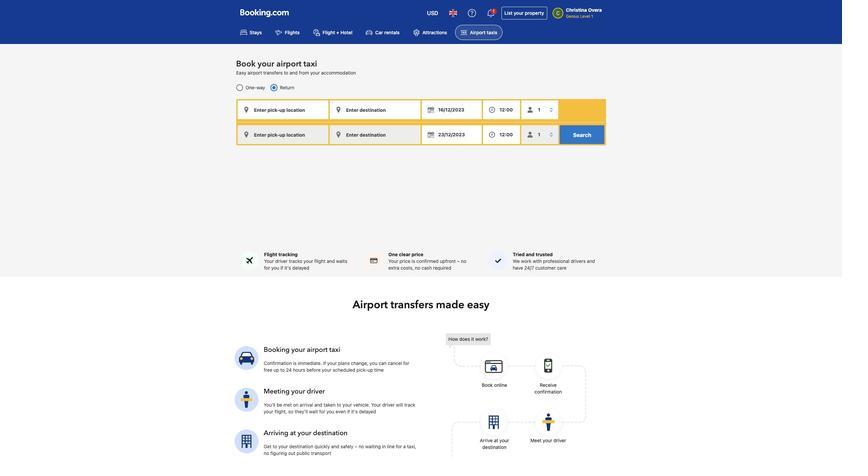 Task type: describe. For each thing, give the bounding box(es) containing it.
meeting your driver
[[264, 388, 325, 397]]

you inside 'you'll be met on arrival and taken to your vehicle. your driver will track your flight, so they'll wait for you even if it's delayed'
[[327, 410, 335, 415]]

you'll
[[264, 403, 276, 409]]

work
[[521, 259, 532, 265]]

destination for arrive at your destination
[[483, 445, 507, 451]]

car rentals
[[376, 30, 400, 35]]

your inside flight tracking your driver tracks your flight and waits for you if it's delayed
[[304, 259, 313, 265]]

booking airport taxi image for arriving at your destination
[[235, 430, 259, 454]]

no right 'upfront'
[[461, 259, 467, 265]]

flight for flight + hotel
[[323, 30, 335, 35]]

taxis
[[487, 30, 498, 35]]

overa
[[589, 7, 602, 13]]

driver inside 'you'll be met on arrival and taken to your vehicle. your driver will track your flight, so they'll wait for you even if it's delayed'
[[383, 403, 395, 409]]

list
[[505, 10, 513, 16]]

tried
[[513, 252, 525, 258]]

arrive at your destination
[[480, 438, 509, 451]]

24/7
[[525, 266, 534, 271]]

a
[[404, 445, 406, 450]]

– inside "one clear price your price is confirmed upfront – no extra costs, no cash required"
[[457, 259, 460, 265]]

in
[[382, 445, 386, 450]]

rentals
[[385, 30, 400, 35]]

attractions link
[[408, 25, 453, 40]]

be
[[277, 403, 282, 409]]

plans
[[338, 361, 350, 367]]

meet your driver
[[531, 438, 567, 444]]

have
[[513, 266, 523, 271]]

cancel
[[388, 361, 402, 367]]

easy
[[467, 298, 490, 313]]

booking airport taxi image for meeting your driver
[[235, 389, 259, 412]]

care
[[557, 266, 567, 271]]

no left cash
[[415, 266, 421, 271]]

met
[[284, 403, 292, 409]]

1 vertical spatial airport
[[248, 70, 262, 76]]

meet
[[531, 438, 542, 444]]

figuring
[[271, 451, 287, 457]]

confirmation is immediate. if your plans change, you can cancel for free up to 24 hours before your scheduled pick-up time
[[264, 361, 410, 374]]

taxi,
[[407, 445, 416, 450]]

clear
[[399, 252, 411, 258]]

get to your destination quickly and safely – no waiting in line for a taxi, no figuring out public transport
[[264, 445, 416, 457]]

for inside get to your destination quickly and safely – no waiting in line for a taxi, no figuring out public transport
[[396, 445, 402, 450]]

arrival
[[300, 403, 313, 409]]

christina overa genius level 1
[[566, 7, 602, 19]]

can
[[379, 361, 387, 367]]

free
[[264, 368, 273, 374]]

property
[[525, 10, 545, 16]]

1 button
[[483, 5, 499, 21]]

book your airport taxi easy airport transfers to and from your accommodation
[[236, 59, 356, 76]]

23/12/2023
[[439, 132, 465, 138]]

12:00 for 16/12/2023
[[500, 107, 513, 113]]

we
[[513, 259, 520, 265]]

at for arriving
[[290, 429, 296, 438]]

hours
[[293, 368, 305, 374]]

flight for flight tracking your driver tracks your flight and waits for you if it's delayed
[[264, 252, 277, 258]]

professional
[[544, 259, 570, 265]]

flight + hotel
[[323, 30, 353, 35]]

your inside 'you'll be met on arrival and taken to your vehicle. your driver will track your flight, so they'll wait for you even if it's delayed'
[[371, 403, 381, 409]]

drivers
[[571, 259, 586, 265]]

flight,
[[275, 410, 287, 415]]

airport for book
[[277, 59, 302, 70]]

you'll be met on arrival and taken to your vehicle. your driver will track your flight, so they'll wait for you even if it's delayed
[[264, 403, 416, 415]]

list your property link
[[502, 7, 548, 20]]

taken
[[324, 403, 336, 409]]

stays link
[[235, 25, 267, 40]]

safely
[[341, 445, 354, 450]]

your right the meet
[[543, 438, 553, 444]]

if inside 'you'll be met on arrival and taken to your vehicle. your driver will track your flight, so they'll wait for you even if it's delayed'
[[347, 410, 350, 415]]

vehicle.
[[354, 403, 370, 409]]

if inside flight tracking your driver tracks your flight and waits for you if it's delayed
[[281, 266, 283, 271]]

driver inside flight tracking your driver tracks your flight and waits for you if it's delayed
[[275, 259, 288, 265]]

arrive
[[480, 438, 493, 444]]

pick-
[[357, 368, 368, 374]]

it's inside flight tracking your driver tracks your flight and waits for you if it's delayed
[[285, 266, 291, 271]]

immediate.
[[298, 361, 322, 367]]

your up "immediate."
[[292, 346, 305, 355]]

book for online
[[482, 383, 493, 389]]

book for your
[[236, 59, 256, 70]]

booking.com online hotel reservations image
[[240, 9, 289, 17]]

made
[[436, 298, 465, 313]]

time
[[375, 368, 384, 374]]

it
[[472, 337, 474, 343]]

will
[[396, 403, 403, 409]]

flights link
[[270, 25, 305, 40]]

2 up from the left
[[368, 368, 373, 374]]

list your property
[[505, 10, 545, 16]]

arriving
[[264, 429, 289, 438]]

airport taxis
[[470, 30, 498, 35]]

with
[[533, 259, 542, 265]]

24
[[286, 368, 292, 374]]

destination for arriving at your destination
[[313, 429, 348, 438]]

how
[[449, 337, 458, 343]]

customer
[[536, 266, 556, 271]]

1 up from the left
[[274, 368, 279, 374]]

booking
[[264, 346, 290, 355]]

track
[[405, 403, 416, 409]]

usd button
[[423, 5, 443, 21]]

and inside book your airport taxi easy airport transfers to and from your accommodation
[[290, 70, 298, 76]]

your inside flight tracking your driver tracks your flight and waits for you if it's delayed
[[264, 259, 274, 265]]

– inside get to your destination quickly and safely – no waiting in line for a taxi, no figuring out public transport
[[355, 445, 358, 450]]

your inside arrive at your destination
[[500, 438, 509, 444]]

meeting
[[264, 388, 290, 397]]

your inside "link"
[[514, 10, 524, 16]]

they'll
[[295, 410, 308, 415]]

return
[[280, 85, 295, 91]]

delayed inside 'you'll be met on arrival and taken to your vehicle. your driver will track your flight, so they'll wait for you even if it's delayed'
[[359, 410, 376, 415]]

and right drivers
[[587, 259, 595, 265]]

scheduled
[[333, 368, 355, 374]]

flights
[[285, 30, 300, 35]]

usd
[[427, 10, 439, 16]]

and inside flight tracking your driver tracks your flight and waits for you if it's delayed
[[327, 259, 335, 265]]

genius
[[566, 14, 580, 19]]

search button
[[560, 126, 605, 144]]

get
[[264, 445, 272, 450]]

costs,
[[401, 266, 414, 271]]

1 horizontal spatial price
[[412, 252, 424, 258]]

it's inside 'you'll be met on arrival and taken to your vehicle. your driver will track your flight, so they'll wait for you even if it's delayed'
[[351, 410, 358, 415]]

taxi for book
[[304, 59, 317, 70]]



Task type: vqa. For each thing, say whether or not it's contained in the screenshot.
the right 'hotel'
no



Task type: locate. For each thing, give the bounding box(es) containing it.
1 vertical spatial delayed
[[359, 410, 376, 415]]

price down clear
[[400, 259, 411, 265]]

you down taken on the left of page
[[327, 410, 335, 415]]

– right 'upfront'
[[457, 259, 460, 265]]

delayed inside flight tracking your driver tracks your flight and waits for you if it's delayed
[[293, 266, 309, 271]]

you up time
[[370, 361, 378, 367]]

you inside confirmation is immediate. if your plans change, you can cancel for free up to 24 hours before your scheduled pick-up time
[[370, 361, 378, 367]]

transport
[[311, 451, 331, 457]]

2 horizontal spatial your
[[389, 259, 399, 265]]

0 horizontal spatial your
[[264, 259, 274, 265]]

1 vertical spatial airport
[[353, 298, 388, 313]]

1 vertical spatial taxi
[[330, 346, 341, 355]]

1 12:00 button from the top
[[483, 101, 521, 120]]

0 vertical spatial delayed
[[293, 266, 309, 271]]

to inside book your airport taxi easy airport transfers to and from your accommodation
[[284, 70, 288, 76]]

your down if
[[322, 368, 332, 374]]

12:00 button for 16/12/2023
[[483, 101, 521, 120]]

to right get
[[273, 445, 277, 450]]

your inside "one clear price your price is confirmed upfront – no extra costs, no cash required"
[[389, 259, 399, 265]]

hotel
[[341, 30, 353, 35]]

booking airport taxi image for booking your airport taxi
[[235, 347, 259, 371]]

1 horizontal spatial transfers
[[391, 298, 434, 313]]

0 horizontal spatial at
[[290, 429, 296, 438]]

16/12/2023
[[439, 107, 465, 113]]

on
[[293, 403, 299, 409]]

destination up "public"
[[289, 445, 314, 450]]

0 horizontal spatial if
[[281, 266, 283, 271]]

at inside arrive at your destination
[[494, 438, 499, 444]]

it's down tracks
[[285, 266, 291, 271]]

extra
[[389, 266, 400, 271]]

receive
[[540, 383, 557, 389]]

0 horizontal spatial flight
[[264, 252, 277, 258]]

12:00
[[500, 107, 513, 113], [500, 132, 513, 138]]

0 horizontal spatial airport
[[353, 298, 388, 313]]

attractions
[[423, 30, 447, 35]]

and up the work
[[526, 252, 535, 258]]

1 vertical spatial price
[[400, 259, 411, 265]]

is inside confirmation is immediate. if your plans change, you can cancel for free up to 24 hours before your scheduled pick-up time
[[293, 361, 297, 367]]

0 vertical spatial flight
[[323, 30, 335, 35]]

flight
[[323, 30, 335, 35], [264, 252, 277, 258]]

to up return
[[284, 70, 288, 76]]

1 horizontal spatial if
[[347, 410, 350, 415]]

2 12:00 from the top
[[500, 132, 513, 138]]

for inside 'you'll be met on arrival and taken to your vehicle. your driver will track your flight, so they'll wait for you even if it's delayed'
[[319, 410, 325, 415]]

0 horizontal spatial taxi
[[304, 59, 317, 70]]

1 horizontal spatial at
[[494, 438, 499, 444]]

from
[[299, 70, 309, 76]]

to left 24
[[281, 368, 285, 374]]

12:00 button for 23/12/2023
[[483, 126, 521, 144]]

2 12:00 button from the top
[[483, 126, 521, 144]]

1 horizontal spatial airport
[[470, 30, 486, 35]]

is inside "one clear price your price is confirmed upfront – no extra costs, no cash required"
[[412, 259, 416, 265]]

to inside 'you'll be met on arrival and taken to your vehicle. your driver will track your flight, so they'll wait for you even if it's delayed'
[[337, 403, 341, 409]]

up
[[274, 368, 279, 374], [368, 368, 373, 374]]

1 vertical spatial 12:00 button
[[483, 126, 521, 144]]

0 horizontal spatial up
[[274, 368, 279, 374]]

accommodation
[[321, 70, 356, 76]]

your
[[514, 10, 524, 16], [258, 59, 275, 70], [310, 70, 320, 76], [304, 259, 313, 265], [292, 346, 305, 355], [327, 361, 337, 367], [322, 368, 332, 374], [292, 388, 305, 397], [343, 403, 352, 409], [264, 410, 273, 415], [298, 429, 312, 438], [500, 438, 509, 444], [543, 438, 553, 444], [279, 445, 288, 450]]

book up easy
[[236, 59, 256, 70]]

destination up quickly
[[313, 429, 348, 438]]

1 horizontal spatial taxi
[[330, 346, 341, 355]]

destination inside arrive at your destination
[[483, 445, 507, 451]]

your left flight
[[304, 259, 313, 265]]

0 horizontal spatial transfers
[[263, 70, 283, 76]]

1 vertical spatial you
[[370, 361, 378, 367]]

your up on
[[292, 388, 305, 397]]

0 vertical spatial airport
[[470, 30, 486, 35]]

1 horizontal spatial is
[[412, 259, 416, 265]]

your left tracks
[[264, 259, 274, 265]]

0 vertical spatial you
[[272, 266, 279, 271]]

1 horizontal spatial it's
[[351, 410, 358, 415]]

0 vertical spatial price
[[412, 252, 424, 258]]

search
[[574, 132, 592, 138]]

no left 'waiting'
[[359, 445, 364, 450]]

book left online
[[482, 383, 493, 389]]

at for arrive
[[494, 438, 499, 444]]

1 horizontal spatial 1
[[592, 14, 594, 19]]

1 horizontal spatial –
[[457, 259, 460, 265]]

1 horizontal spatial book
[[482, 383, 493, 389]]

0 horizontal spatial 1
[[493, 9, 495, 14]]

and left safely
[[331, 445, 340, 450]]

transfers inside book your airport taxi easy airport transfers to and from your accommodation
[[263, 70, 283, 76]]

your up "public"
[[298, 429, 312, 438]]

easy
[[236, 70, 246, 76]]

1 vertical spatial flight
[[264, 252, 277, 258]]

car
[[376, 30, 383, 35]]

you inside flight tracking your driver tracks your flight and waits for you if it's delayed
[[272, 266, 279, 271]]

0 vertical spatial taxi
[[304, 59, 317, 70]]

christina
[[566, 7, 587, 13]]

12:00 for 23/12/2023
[[500, 132, 513, 138]]

upfront
[[440, 259, 456, 265]]

0 horizontal spatial it's
[[285, 266, 291, 271]]

if
[[281, 266, 283, 271], [347, 410, 350, 415]]

flight left +
[[323, 30, 335, 35]]

transfers
[[263, 70, 283, 76], [391, 298, 434, 313]]

airport for airport transfers made easy
[[353, 298, 388, 313]]

0 horizontal spatial –
[[355, 445, 358, 450]]

booking airport taxi image
[[446, 334, 587, 459], [235, 347, 259, 371], [235, 389, 259, 412], [235, 430, 259, 454]]

1 vertical spatial is
[[293, 361, 297, 367]]

no down get
[[264, 451, 269, 457]]

cash
[[422, 266, 432, 271]]

your right list
[[514, 10, 524, 16]]

airport
[[470, 30, 486, 35], [353, 298, 388, 313]]

airport up if
[[307, 346, 328, 355]]

arriving at your destination
[[264, 429, 348, 438]]

price
[[412, 252, 424, 258], [400, 259, 411, 265]]

so
[[289, 410, 294, 415]]

at right arrive
[[494, 438, 499, 444]]

1 left list
[[493, 9, 495, 14]]

12:00 button
[[483, 101, 521, 120], [483, 126, 521, 144]]

one clear price your price is confirmed upfront – no extra costs, no cash required
[[389, 252, 467, 271]]

taxi up plans
[[330, 346, 341, 355]]

taxi for booking
[[330, 346, 341, 355]]

0 horizontal spatial book
[[236, 59, 256, 70]]

0 vertical spatial if
[[281, 266, 283, 271]]

way
[[257, 85, 265, 91]]

driver left will
[[383, 403, 395, 409]]

2 vertical spatial airport
[[307, 346, 328, 355]]

1 12:00 from the top
[[500, 107, 513, 113]]

and right flight
[[327, 259, 335, 265]]

1 horizontal spatial up
[[368, 368, 373, 374]]

to inside get to your destination quickly and safely – no waiting in line for a taxi, no figuring out public transport
[[273, 445, 277, 450]]

booking your airport taxi
[[264, 346, 341, 355]]

stays
[[250, 30, 262, 35]]

0 vertical spatial 12:00 button
[[483, 101, 521, 120]]

and left from
[[290, 70, 298, 76]]

to inside confirmation is immediate. if your plans change, you can cancel for free up to 24 hours before your scheduled pick-up time
[[281, 368, 285, 374]]

Enter pick-up location text field
[[238, 101, 329, 120]]

your inside get to your destination quickly and safely – no waiting in line for a taxi, no figuring out public transport
[[279, 445, 288, 450]]

it's
[[285, 266, 291, 271], [351, 410, 358, 415]]

destination
[[313, 429, 348, 438], [289, 445, 314, 450], [483, 445, 507, 451]]

1 horizontal spatial you
[[327, 410, 335, 415]]

driver up 'arrival'
[[307, 388, 325, 397]]

your down "one"
[[389, 259, 399, 265]]

driver right the meet
[[554, 438, 567, 444]]

0 vertical spatial it's
[[285, 266, 291, 271]]

if
[[323, 361, 326, 367]]

1 vertical spatial if
[[347, 410, 350, 415]]

it's down vehicle.
[[351, 410, 358, 415]]

does
[[460, 337, 470, 343]]

to up even
[[337, 403, 341, 409]]

– right safely
[[355, 445, 358, 450]]

airport for airport taxis
[[470, 30, 486, 35]]

change,
[[351, 361, 369, 367]]

1 vertical spatial book
[[482, 383, 493, 389]]

and inside get to your destination quickly and safely – no waiting in line for a taxi, no figuring out public transport
[[331, 445, 340, 450]]

1 inside button
[[493, 9, 495, 14]]

2 vertical spatial you
[[327, 410, 335, 415]]

1 vertical spatial –
[[355, 445, 358, 450]]

airport up from
[[277, 59, 302, 70]]

to
[[284, 70, 288, 76], [281, 368, 285, 374], [337, 403, 341, 409], [273, 445, 277, 450]]

one-
[[246, 85, 257, 91]]

airport transfers made easy
[[353, 298, 490, 313]]

destination inside get to your destination quickly and safely – no waiting in line for a taxi, no figuring out public transport
[[289, 445, 314, 450]]

confirmed
[[417, 259, 439, 265]]

for inside flight tracking your driver tracks your flight and waits for you if it's delayed
[[264, 266, 270, 271]]

delayed down tracks
[[293, 266, 309, 271]]

1 vertical spatial transfers
[[391, 298, 434, 313]]

line
[[387, 445, 395, 450]]

destination for get to your destination quickly and safely – no waiting in line for a taxi, no figuring out public transport
[[289, 445, 314, 450]]

1 horizontal spatial delayed
[[359, 410, 376, 415]]

0 horizontal spatial delayed
[[293, 266, 309, 271]]

your down you'll in the left of the page
[[264, 410, 273, 415]]

even
[[336, 410, 346, 415]]

1 down overa
[[592, 14, 594, 19]]

and up wait
[[315, 403, 323, 409]]

and inside 'you'll be met on arrival and taken to your vehicle. your driver will track your flight, so they'll wait for you even if it's delayed'
[[315, 403, 323, 409]]

2 horizontal spatial you
[[370, 361, 378, 367]]

your up even
[[343, 403, 352, 409]]

16/12/2023 button
[[422, 101, 482, 120]]

is up hours
[[293, 361, 297, 367]]

one-way
[[246, 85, 265, 91]]

up left time
[[368, 368, 373, 374]]

0 vertical spatial –
[[457, 259, 460, 265]]

at right arriving
[[290, 429, 296, 438]]

0 horizontal spatial price
[[400, 259, 411, 265]]

taxi up from
[[304, 59, 317, 70]]

you down tracking
[[272, 266, 279, 271]]

tracks
[[289, 259, 302, 265]]

your up way
[[258, 59, 275, 70]]

airport right easy
[[248, 70, 262, 76]]

delayed down vehicle.
[[359, 410, 376, 415]]

confirmation
[[535, 390, 562, 395]]

1 vertical spatial 12:00
[[500, 132, 513, 138]]

0 vertical spatial transfers
[[263, 70, 283, 76]]

0 vertical spatial book
[[236, 59, 256, 70]]

destination down arrive
[[483, 445, 507, 451]]

1 horizontal spatial your
[[371, 403, 381, 409]]

Enter destination text field
[[330, 101, 421, 120]]

is
[[412, 259, 416, 265], [293, 361, 297, 367]]

book
[[236, 59, 256, 70], [482, 383, 493, 389]]

you
[[272, 266, 279, 271], [370, 361, 378, 367], [327, 410, 335, 415]]

book online
[[482, 383, 508, 389]]

airport for booking
[[307, 346, 328, 355]]

online
[[494, 383, 508, 389]]

your right arrive
[[500, 438, 509, 444]]

before
[[307, 368, 321, 374]]

for inside confirmation is immediate. if your plans change, you can cancel for free up to 24 hours before your scheduled pick-up time
[[404, 361, 410, 367]]

0 vertical spatial airport
[[277, 59, 302, 70]]

if right even
[[347, 410, 350, 415]]

1 inside christina overa genius level 1
[[592, 14, 594, 19]]

0 vertical spatial is
[[412, 259, 416, 265]]

required
[[434, 266, 452, 271]]

flight inside flight tracking your driver tracks your flight and waits for you if it's delayed
[[264, 252, 277, 258]]

2 horizontal spatial airport
[[307, 346, 328, 355]]

your up figuring
[[279, 445, 288, 450]]

flight + hotel link
[[308, 25, 358, 40]]

waits
[[336, 259, 348, 265]]

1 horizontal spatial airport
[[277, 59, 302, 70]]

1 vertical spatial it's
[[351, 410, 358, 415]]

receive confirmation
[[535, 383, 562, 395]]

your right vehicle.
[[371, 403, 381, 409]]

0 horizontal spatial is
[[293, 361, 297, 367]]

is up 'costs,'
[[412, 259, 416, 265]]

if down tracking
[[281, 266, 283, 271]]

waiting
[[366, 445, 381, 450]]

price up confirmed
[[412, 252, 424, 258]]

your right if
[[327, 361, 337, 367]]

0 horizontal spatial you
[[272, 266, 279, 271]]

flight
[[315, 259, 326, 265]]

quickly
[[315, 445, 330, 450]]

0 horizontal spatial airport
[[248, 70, 262, 76]]

up down confirmation
[[274, 368, 279, 374]]

0 vertical spatial 12:00
[[500, 107, 513, 113]]

wait
[[309, 410, 318, 415]]

airport
[[277, 59, 302, 70], [248, 70, 262, 76], [307, 346, 328, 355]]

flight left tracking
[[264, 252, 277, 258]]

book inside book your airport taxi easy airport transfers to and from your accommodation
[[236, 59, 256, 70]]

trusted
[[536, 252, 553, 258]]

driver down tracking
[[275, 259, 288, 265]]

taxi inside book your airport taxi easy airport transfers to and from your accommodation
[[304, 59, 317, 70]]

tried and trusted we work with professional drivers and have 24/7 customer care
[[513, 252, 595, 271]]

your right from
[[310, 70, 320, 76]]

how does it work?
[[449, 337, 489, 343]]

confirmation
[[264, 361, 292, 367]]

1 horizontal spatial flight
[[323, 30, 335, 35]]



